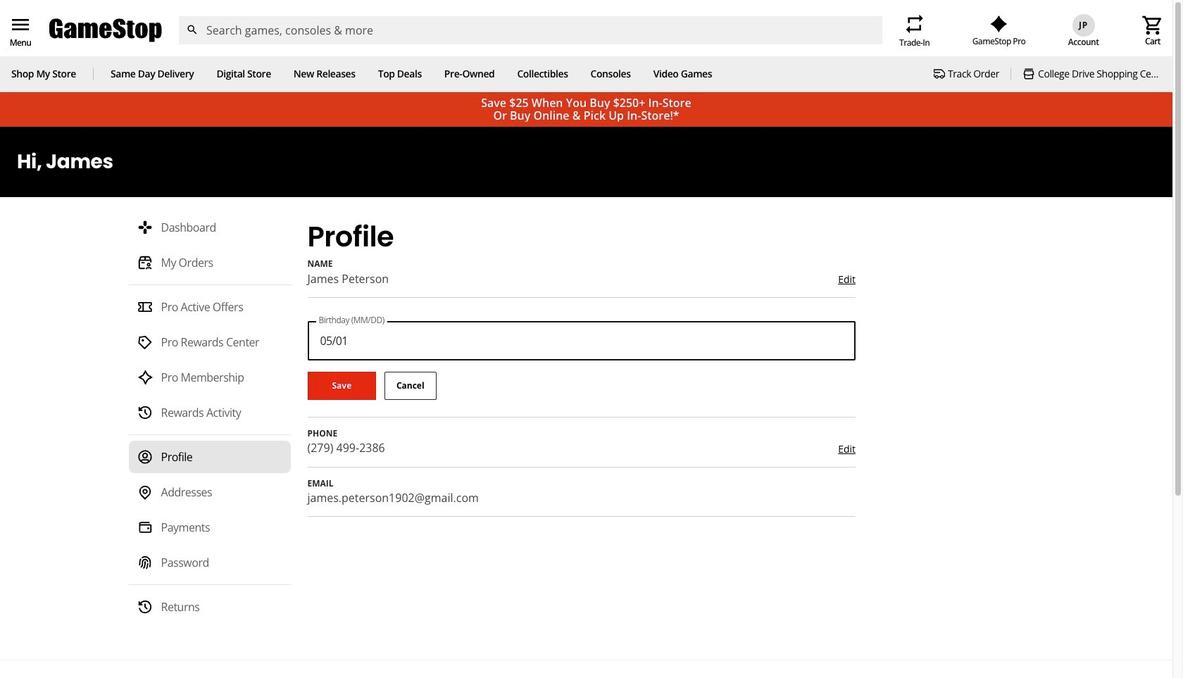 Task type: describe. For each thing, give the bounding box(es) containing it.
addresses icon image
[[137, 485, 153, 500]]

rewards activity icon image
[[137, 405, 153, 421]]

profile icon image
[[137, 450, 153, 465]]

pro active offers icon image
[[137, 300, 153, 315]]



Task type: locate. For each thing, give the bounding box(es) containing it.
my orders icon image
[[137, 255, 153, 271]]

None text field
[[307, 321, 856, 360]]

pro rewards center icon image
[[137, 335, 153, 350]]

gamestop image
[[49, 17, 162, 44]]

payments icon image
[[137, 520, 153, 535]]

pro membership icon image
[[137, 370, 153, 385]]

Search games, consoles & more search field
[[206, 16, 857, 44]]

None search field
[[178, 16, 883, 44]]

password icon image
[[137, 555, 153, 571]]

gamestop pro icon image
[[990, 16, 1008, 33]]

returns icon image
[[137, 600, 153, 615]]

dashboard icon image
[[137, 220, 153, 235]]



